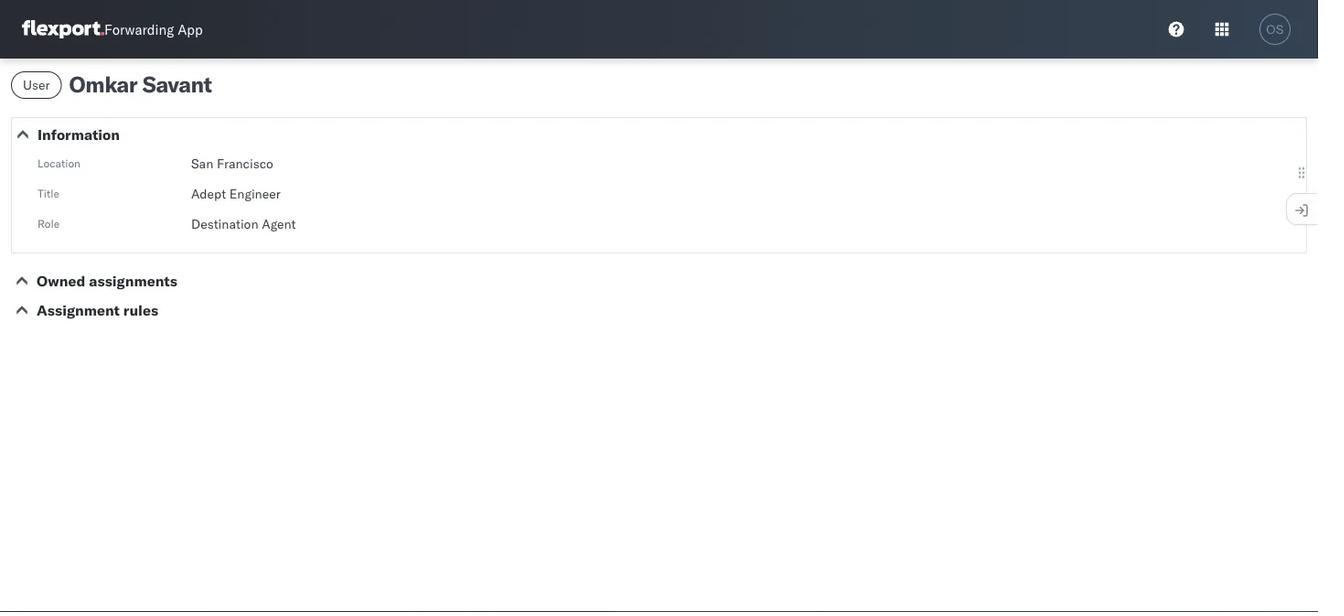 Task type: describe. For each thing, give the bounding box(es) containing it.
forwarding
[[104, 21, 174, 38]]

app
[[178, 21, 203, 38]]

francisco
[[217, 156, 273, 172]]

adept engineer
[[191, 186, 281, 202]]

role
[[38, 216, 60, 230]]

user
[[23, 77, 50, 93]]

agent
[[262, 216, 296, 232]]

destination
[[191, 216, 258, 232]]

omkar savant
[[69, 70, 212, 98]]

forwarding app link
[[22, 20, 203, 38]]

san
[[191, 156, 213, 172]]

os
[[1266, 22, 1284, 36]]

assignment rules
[[37, 301, 158, 319]]

forwarding app
[[104, 21, 203, 38]]

assignment
[[37, 301, 120, 319]]

information
[[38, 125, 120, 144]]



Task type: vqa. For each thing, say whether or not it's contained in the screenshot.
Owned
yes



Task type: locate. For each thing, give the bounding box(es) containing it.
engineer
[[229, 186, 281, 202]]

flexport. image
[[22, 20, 104, 38]]

owned assignments
[[37, 272, 177, 290]]

adept
[[191, 186, 226, 202]]

location
[[38, 156, 81, 170]]

os button
[[1254, 8, 1296, 50]]

assignments
[[89, 272, 177, 290]]

savant
[[142, 70, 212, 98]]

destination agent
[[191, 216, 296, 232]]

san francisco
[[191, 156, 273, 172]]

omkar
[[69, 70, 137, 98]]

owned
[[37, 272, 85, 290]]

title
[[38, 186, 59, 200]]

rules
[[123, 301, 158, 319]]



